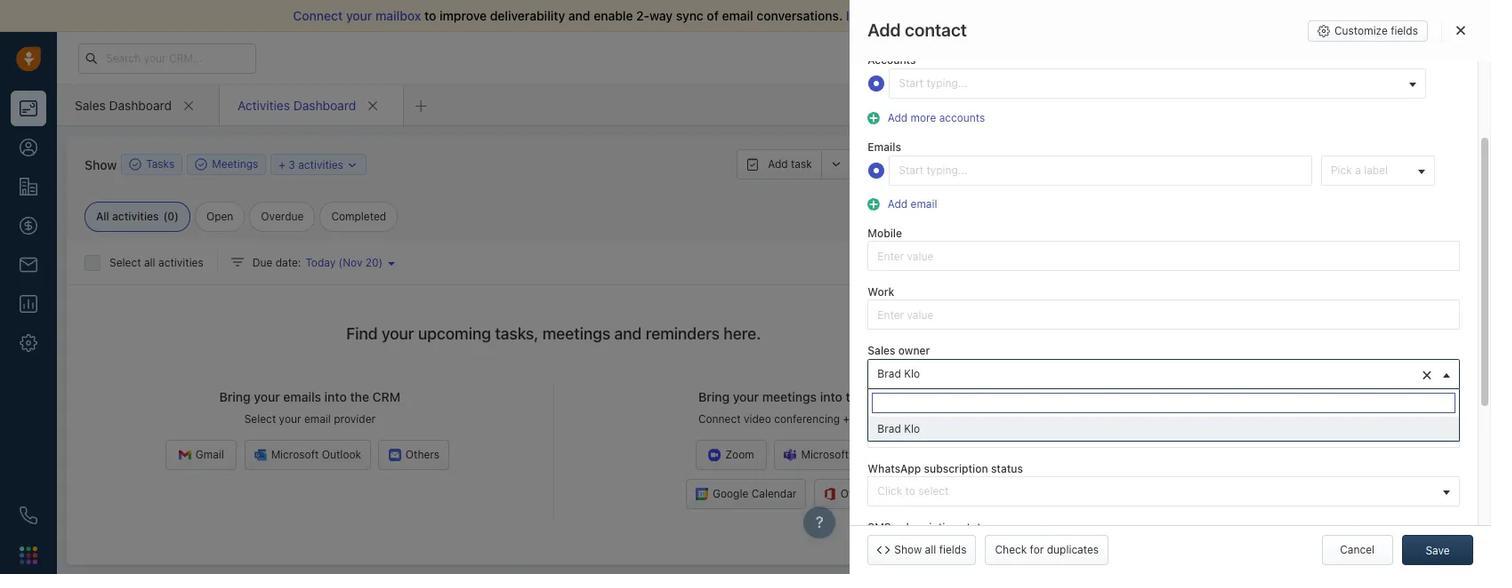 Task type: vqa. For each thing, say whether or not it's contained in the screenshot.
label
yes



Task type: locate. For each thing, give the bounding box(es) containing it.
1 horizontal spatial calendar
[[1096, 182, 1147, 197]]

subscription right "whatsapp"
[[924, 463, 988, 476]]

pick a label
[[1331, 164, 1388, 177]]

to right mailbox
[[424, 8, 436, 23]]

calendar up teams
[[853, 413, 896, 426]]

all right import
[[889, 8, 902, 23]]

bring inside bring your meetings into the crm connect video conferencing + calendar
[[699, 390, 730, 405]]

1 horizontal spatial show
[[895, 544, 922, 557]]

2 bring from the left
[[699, 390, 730, 405]]

klo down subscription status at the right bottom
[[904, 422, 920, 436]]

add more accounts button
[[868, 109, 991, 126]]

2 the from the left
[[846, 390, 865, 405]]

bring up zoom button on the bottom of the page
[[699, 390, 730, 405]]

1 horizontal spatial bring
[[699, 390, 730, 405]]

0 horizontal spatial 20
[[366, 256, 379, 270]]

into up provider
[[325, 390, 347, 405]]

crm down sales owner
[[868, 390, 896, 405]]

1 horizontal spatial nov
[[1094, 347, 1117, 362]]

0 horizontal spatial crm
[[373, 390, 401, 405]]

2 crm from the left
[[868, 390, 896, 405]]

click to select button down 18:00
[[868, 418, 1460, 448]]

today right date:
[[306, 256, 336, 270]]

0 horizontal spatial sales
[[75, 97, 106, 113]]

1 horizontal spatial email
[[722, 8, 754, 23]]

subscription
[[924, 463, 988, 476], [894, 521, 958, 535]]

1 horizontal spatial 20
[[1075, 347, 1091, 362]]

2 horizontal spatial email
[[911, 198, 938, 211]]

crm inside "bring your emails into the crm select your email provider"
[[373, 390, 401, 405]]

microsoft down conferencing
[[801, 449, 849, 462]]

crm for bring your emails into the crm
[[373, 390, 401, 405]]

add inside button
[[888, 111, 908, 124]]

your up video
[[733, 390, 759, 405]]

1 horizontal spatial dashboard
[[293, 97, 356, 113]]

1 vertical spatial brad
[[878, 422, 901, 436]]

add up 'mobile'
[[888, 198, 908, 211]]

1 vertical spatial to
[[906, 426, 916, 439]]

sales for sales dashboard
[[75, 97, 106, 113]]

the for emails
[[350, 390, 369, 405]]

0 vertical spatial email
[[722, 8, 754, 23]]

crm inside bring your meetings into the crm connect video conferencing + calendar
[[868, 390, 896, 405]]

microsoft for meetings
[[801, 449, 849, 462]]

start typing...
[[899, 77, 968, 90]]

add down emails
[[887, 158, 907, 171]]

down image
[[346, 159, 359, 171]]

0 horizontal spatial email
[[304, 413, 331, 426]]

activities right all
[[112, 210, 159, 223]]

1 vertical spatial subscription
[[894, 521, 958, 535]]

emails
[[868, 140, 901, 154]]

1 the from the left
[[350, 390, 369, 405]]

dashboard up + 3 activities button
[[293, 97, 356, 113]]

add
[[868, 20, 901, 40]]

click to select button for subscription status
[[868, 418, 1460, 448]]

trial
[[1029, 52, 1047, 63]]

today up 20 nov
[[1075, 323, 1105, 337]]

bring inside "bring your emails into the crm select your email provider"
[[219, 390, 251, 405]]

meetings right tasks,
[[543, 325, 611, 344]]

show all fields button
[[868, 536, 977, 566]]

1 horizontal spatial today
[[1075, 323, 1105, 337]]

1 vertical spatial calendar
[[853, 413, 896, 426]]

1 vertical spatial fields
[[939, 544, 967, 557]]

) for all activities ( 0 )
[[175, 210, 179, 223]]

2 vertical spatial to
[[906, 485, 916, 498]]

email inside "button"
[[911, 198, 938, 211]]

phone image
[[20, 507, 37, 525]]

activities down 0
[[158, 256, 204, 270]]

your for bring your meetings into the crm connect video conferencing + calendar
[[733, 390, 759, 405]]

0 vertical spatial )
[[175, 210, 179, 223]]

) left open
[[175, 210, 179, 223]]

connect
[[293, 8, 343, 23], [699, 413, 741, 426]]

show down sms subscription status
[[895, 544, 922, 557]]

dashboard down search your crm... "text box"
[[109, 97, 172, 113]]

calendar
[[1096, 182, 1147, 197], [853, 413, 896, 426]]

your left sales
[[905, 8, 931, 23]]

brad down subscription
[[878, 422, 901, 436]]

sales
[[75, 97, 106, 113], [868, 345, 896, 358]]

fields down sms subscription status
[[939, 544, 967, 557]]

your
[[346, 8, 372, 23], [905, 8, 931, 23], [382, 325, 414, 344], [254, 390, 280, 405], [733, 390, 759, 405], [279, 413, 301, 426]]

bring up gmail
[[219, 390, 251, 405]]

to right 365
[[906, 485, 916, 498]]

None search field
[[872, 393, 1456, 413]]

add for add email
[[888, 198, 908, 211]]

freshworks switcher image
[[20, 547, 37, 565]]

20 nov
[[1075, 347, 1117, 362]]

activity
[[968, 215, 1006, 228]]

0 vertical spatial and
[[569, 8, 591, 23]]

0 horizontal spatial the
[[350, 390, 369, 405]]

all down sms subscription status
[[925, 544, 936, 557]]

conversations.
[[757, 8, 843, 23]]

2 brad from the top
[[878, 422, 901, 436]]

duplicates
[[1047, 544, 1099, 557]]

1 click from the top
[[878, 426, 903, 439]]

all
[[889, 8, 902, 23], [144, 256, 155, 270], [925, 544, 936, 557]]

to down subscription status at the right bottom
[[906, 426, 916, 439]]

label
[[1364, 164, 1388, 177]]

connect left video
[[699, 413, 741, 426]]

0 vertical spatial click to select
[[878, 426, 949, 439]]

my
[[1075, 182, 1093, 197]]

1 horizontal spatial the
[[846, 390, 865, 405]]

0 vertical spatial select
[[919, 426, 949, 439]]

office 365
[[841, 488, 895, 501]]

into up conferencing
[[820, 390, 843, 405]]

+ left 3
[[279, 158, 286, 171]]

import all your sales data link
[[846, 8, 998, 23]]

status up show all fields
[[961, 521, 993, 535]]

select up microsoft outlook button
[[244, 413, 276, 426]]

0 vertical spatial brad
[[878, 367, 901, 381]]

meetings
[[543, 325, 611, 344], [763, 390, 817, 405]]

add left more
[[888, 111, 908, 124]]

( up select all activities
[[163, 210, 168, 223]]

activities for all
[[158, 256, 204, 270]]

brad klo list box
[[869, 417, 1460, 441]]

pick a label button
[[1322, 156, 1436, 186]]

click to select down subscription status at the right bottom
[[878, 426, 949, 439]]

+
[[279, 158, 286, 171], [843, 413, 850, 426]]

0 vertical spatial fields
[[1391, 24, 1419, 37]]

today for today ( nov 20 )
[[306, 256, 336, 270]]

brad klo inside option
[[878, 422, 920, 436]]

1 horizontal spatial crm
[[868, 390, 896, 405]]

1 vertical spatial )
[[379, 256, 383, 270]]

click to select down "whatsapp"
[[878, 485, 949, 498]]

google calendar
[[713, 488, 797, 501]]

way
[[650, 8, 673, 23]]

zoom
[[726, 449, 754, 462]]

and left enable
[[569, 8, 591, 23]]

nov down completed
[[343, 256, 363, 270]]

the inside bring your meetings into the crm connect video conferencing + calendar
[[846, 390, 865, 405]]

Mobile text field
[[868, 241, 1460, 272]]

21:00
[[1075, 547, 1103, 560]]

2 vertical spatial email
[[304, 413, 331, 426]]

) down completed
[[379, 256, 383, 270]]

connect left mailbox
[[293, 8, 343, 23]]

the left subscription
[[846, 390, 865, 405]]

0 horizontal spatial calendar
[[853, 413, 896, 426]]

2 into from the left
[[820, 390, 843, 405]]

activities inside button
[[298, 158, 343, 171]]

×
[[1422, 363, 1433, 384]]

0 horizontal spatial show
[[85, 157, 117, 172]]

1 click to select button from the top
[[868, 418, 1460, 448]]

1 vertical spatial +
[[843, 413, 850, 426]]

improve
[[440, 8, 487, 23]]

all inside button
[[925, 544, 936, 557]]

your for connect your mailbox to improve deliverability and enable 2-way sync of email conversations. import all your sales data
[[346, 8, 372, 23]]

select down subscription status at the right bottom
[[919, 426, 949, 439]]

1 vertical spatial 20
[[1075, 347, 1091, 362]]

fields right customize
[[1391, 24, 1419, 37]]

add contact
[[868, 20, 967, 40]]

calendar right my
[[1096, 182, 1147, 197]]

my calendar
[[1075, 182, 1147, 197]]

explore plans link
[[1146, 47, 1234, 69]]

add
[[888, 111, 908, 124], [768, 158, 788, 171], [887, 158, 907, 171], [888, 198, 908, 211]]

0 horizontal spatial nov
[[343, 256, 363, 270]]

gmail
[[196, 449, 224, 462]]

email down add meeting
[[911, 198, 938, 211]]

2 horizontal spatial all
[[925, 544, 936, 557]]

save
[[1426, 545, 1450, 558]]

1 dashboard from the left
[[109, 97, 172, 113]]

2 microsoft from the left
[[801, 449, 849, 462]]

save button
[[1403, 536, 1474, 566]]

brad inside option
[[878, 422, 901, 436]]

0 horizontal spatial microsoft
[[271, 449, 319, 462]]

import
[[846, 8, 885, 23]]

1 vertical spatial today
[[1075, 323, 1105, 337]]

0 horizontal spatial into
[[325, 390, 347, 405]]

0 horizontal spatial today
[[306, 256, 336, 270]]

nov up 18:00
[[1094, 347, 1117, 362]]

brad klo option
[[869, 417, 1460, 441]]

1 vertical spatial click to select button
[[868, 477, 1460, 507]]

1 horizontal spatial sales
[[868, 345, 896, 358]]

0 vertical spatial +
[[279, 158, 286, 171]]

microsoft teams
[[801, 449, 885, 462]]

1 microsoft from the left
[[271, 449, 319, 462]]

check for duplicates
[[995, 544, 1099, 557]]

0 vertical spatial 20
[[366, 256, 379, 270]]

bring for bring your meetings into the crm
[[699, 390, 730, 405]]

select for status
[[919, 426, 949, 439]]

1 vertical spatial brad klo
[[878, 422, 920, 436]]

to for whatsapp
[[906, 485, 916, 498]]

1 brad from the top
[[878, 367, 901, 381]]

0 horizontal spatial connect
[[293, 8, 343, 23]]

your left emails
[[254, 390, 280, 405]]

1 bring from the left
[[219, 390, 251, 405]]

klo
[[904, 367, 920, 381], [904, 422, 920, 436]]

0 vertical spatial click
[[878, 426, 903, 439]]

0 vertical spatial to
[[424, 8, 436, 23]]

subscription for whatsapp
[[924, 463, 988, 476]]

today
[[306, 256, 336, 270], [1075, 323, 1105, 337]]

all down the all activities ( 0 )
[[144, 256, 155, 270]]

1 horizontal spatial select
[[244, 413, 276, 426]]

+ 3 activities link
[[279, 156, 359, 173]]

2 brad klo from the top
[[878, 422, 920, 436]]

0 vertical spatial subscription
[[924, 463, 988, 476]]

2 click to select from the top
[[878, 485, 949, 498]]

0 vertical spatial brad klo
[[878, 367, 920, 381]]

task
[[791, 158, 812, 171]]

1 horizontal spatial microsoft
[[801, 449, 849, 462]]

select
[[919, 426, 949, 439], [919, 485, 949, 498]]

add left the task
[[768, 158, 788, 171]]

0 horizontal spatial dashboard
[[109, 97, 172, 113]]

click down "whatsapp"
[[878, 485, 903, 498]]

1 horizontal spatial )
[[379, 256, 383, 270]]

click to select button down brad klo option
[[868, 477, 1460, 507]]

reminders
[[646, 325, 720, 344]]

crm
[[373, 390, 401, 405], [868, 390, 896, 405]]

1 horizontal spatial meetings
[[763, 390, 817, 405]]

0 horizontal spatial all
[[144, 256, 155, 270]]

your left mailbox
[[346, 8, 372, 23]]

meetings up conferencing
[[763, 390, 817, 405]]

to for subscription
[[906, 426, 916, 439]]

select all activities
[[109, 256, 204, 270]]

klo down owner
[[904, 367, 920, 381]]

0 horizontal spatial +
[[279, 158, 286, 171]]

and left reminders
[[615, 325, 642, 344]]

meeting
[[910, 158, 951, 171]]

0
[[168, 210, 175, 223]]

+ inside bring your meetings into the crm connect video conferencing + calendar
[[843, 413, 850, 426]]

1 vertical spatial click
[[878, 485, 903, 498]]

add more accounts link
[[883, 111, 986, 124]]

1 vertical spatial meetings
[[763, 390, 817, 405]]

1 vertical spatial email
[[911, 198, 938, 211]]

explore
[[1155, 51, 1194, 64]]

all for show all fields
[[925, 544, 936, 557]]

0 vertical spatial nov
[[343, 256, 363, 270]]

due date:
[[253, 256, 301, 270]]

20 down completed
[[366, 256, 379, 270]]

work
[[868, 286, 895, 299]]

email down emails
[[304, 413, 331, 426]]

1 vertical spatial show
[[895, 544, 922, 557]]

1 horizontal spatial fields
[[1391, 24, 1419, 37]]

provider
[[334, 413, 376, 426]]

goals
[[1009, 215, 1036, 228]]

1 click to select from the top
[[878, 426, 949, 439]]

the inside "bring your emails into the crm select your email provider"
[[350, 390, 369, 405]]

enable
[[594, 8, 633, 23]]

1 horizontal spatial connect
[[699, 413, 741, 426]]

0 vertical spatial klo
[[904, 367, 920, 381]]

status right subscription
[[936, 404, 968, 417]]

1 horizontal spatial (
[[339, 256, 343, 270]]

crm up provider
[[373, 390, 401, 405]]

your inside bring your meetings into the crm connect video conferencing + calendar
[[733, 390, 759, 405]]

1 crm from the left
[[373, 390, 401, 405]]

0 horizontal spatial meetings
[[543, 325, 611, 344]]

click down subscription
[[878, 426, 903, 439]]

1 vertical spatial klo
[[904, 422, 920, 436]]

1 vertical spatial sales
[[868, 345, 896, 358]]

brad down sales owner
[[878, 367, 901, 381]]

click to select for whatsapp
[[878, 485, 949, 498]]

your trial ends in 21 days
[[1005, 52, 1122, 63]]

fields
[[1391, 24, 1419, 37], [939, 544, 967, 557]]

into inside "bring your emails into the crm select your email provider"
[[325, 390, 347, 405]]

( down completed
[[339, 256, 343, 270]]

calendar inside bring your meetings into the crm connect video conferencing + calendar
[[853, 413, 896, 426]]

add more accounts
[[888, 111, 986, 124]]

microsoft inside microsoft outlook button
[[271, 449, 319, 462]]

into
[[325, 390, 347, 405], [820, 390, 843, 405]]

20 up 18:00
[[1075, 347, 1091, 362]]

0 vertical spatial show
[[85, 157, 117, 172]]

+ inside button
[[279, 158, 286, 171]]

show up all
[[85, 157, 117, 172]]

0 horizontal spatial (
[[163, 210, 168, 223]]

subscription
[[868, 404, 933, 417]]

2 dashboard from the left
[[293, 97, 356, 113]]

0 vertical spatial activities
[[298, 158, 343, 171]]

click to select
[[878, 426, 949, 439], [878, 485, 949, 498]]

0 horizontal spatial bring
[[219, 390, 251, 405]]

1 into from the left
[[325, 390, 347, 405]]

1 vertical spatial click to select
[[878, 485, 949, 498]]

email right of
[[722, 8, 754, 23]]

0 vertical spatial click to select button
[[868, 418, 1460, 448]]

1 brad klo from the top
[[878, 367, 920, 381]]

+ up microsoft teams
[[843, 413, 850, 426]]

brad klo down sales owner
[[878, 367, 920, 381]]

2 klo from the top
[[904, 422, 920, 436]]

2 click to select button from the top
[[868, 477, 1460, 507]]

select down the all activities ( 0 )
[[109, 256, 141, 270]]

select down "whatsapp subscription status"
[[919, 485, 949, 498]]

status for sms subscription status
[[961, 521, 993, 535]]

1 horizontal spatial +
[[843, 413, 850, 426]]

show inside show all fields button
[[895, 544, 922, 557]]

2 vertical spatial status
[[961, 521, 993, 535]]

20:00
[[1075, 494, 1105, 507]]

status up check
[[991, 463, 1023, 476]]

microsoft inside microsoft teams button
[[801, 449, 849, 462]]

check for duplicates button
[[986, 536, 1109, 566]]

2 click from the top
[[878, 485, 903, 498]]

dialog
[[850, 0, 1492, 575]]

find
[[346, 325, 378, 344]]

1 select from the top
[[919, 426, 949, 439]]

1 vertical spatial and
[[615, 325, 642, 344]]

2 vertical spatial all
[[925, 544, 936, 557]]

completed
[[331, 210, 386, 223]]

1 vertical spatial all
[[144, 256, 155, 270]]

start typing... button
[[889, 69, 1427, 99]]

view
[[940, 215, 965, 228]]

microsoft left outlook
[[271, 449, 319, 462]]

1 horizontal spatial into
[[820, 390, 843, 405]]

into inside bring your meetings into the crm connect video conferencing + calendar
[[820, 390, 843, 405]]

pick
[[1331, 164, 1353, 177]]

0 vertical spatial meetings
[[543, 325, 611, 344]]

video
[[744, 413, 771, 426]]

select for subscription
[[919, 485, 949, 498]]

brad
[[878, 367, 901, 381], [878, 422, 901, 436]]

0 vertical spatial all
[[889, 8, 902, 23]]

your right find
[[382, 325, 414, 344]]

0 vertical spatial sales
[[75, 97, 106, 113]]

into for meetings
[[820, 390, 843, 405]]

gmail button
[[166, 441, 237, 471]]

1 vertical spatial status
[[991, 463, 1023, 476]]

the up provider
[[350, 390, 369, 405]]

1 vertical spatial connect
[[699, 413, 741, 426]]

0 vertical spatial select
[[109, 256, 141, 270]]

brad klo down subscription
[[878, 422, 920, 436]]

activities right 3
[[298, 158, 343, 171]]

subscription up show all fields
[[894, 521, 958, 535]]

0 horizontal spatial )
[[175, 210, 179, 223]]

2 select from the top
[[919, 485, 949, 498]]

activities
[[238, 97, 290, 113]]

add inside button
[[887, 158, 907, 171]]

0 vertical spatial today
[[306, 256, 336, 270]]

ends
[[1050, 52, 1073, 63]]

meetings
[[212, 158, 258, 171]]



Task type: describe. For each thing, give the bounding box(es) containing it.
overdue
[[261, 210, 304, 223]]

typing...
[[927, 77, 968, 90]]

sales dashboard
[[75, 97, 172, 113]]

owner
[[899, 345, 930, 358]]

1 vertical spatial activities
[[112, 210, 159, 223]]

show for show all fields
[[895, 544, 922, 557]]

all for select all activities
[[144, 256, 155, 270]]

open
[[206, 210, 233, 223]]

3
[[289, 158, 295, 171]]

phone element
[[11, 498, 46, 534]]

connect your mailbox link
[[293, 8, 424, 23]]

0 vertical spatial connect
[[293, 8, 343, 23]]

sms subscription status
[[868, 521, 993, 535]]

accounts
[[940, 111, 986, 124]]

customize fields button
[[1308, 20, 1428, 42]]

bring your emails into the crm select your email provider
[[219, 390, 401, 426]]

dashboard for activities dashboard
[[293, 97, 356, 113]]

close image
[[1457, 25, 1466, 36]]

data
[[968, 8, 994, 23]]

2-
[[636, 8, 650, 23]]

) for today ( nov 20 )
[[379, 256, 383, 270]]

of
[[707, 8, 719, 23]]

cancel
[[1340, 544, 1375, 557]]

0 horizontal spatial fields
[[939, 544, 967, 557]]

zoom button
[[696, 441, 767, 471]]

for
[[1030, 544, 1044, 557]]

email image
[[1315, 51, 1328, 66]]

0 vertical spatial (
[[163, 210, 168, 223]]

outlook
[[322, 449, 361, 462]]

0 horizontal spatial select
[[109, 256, 141, 270]]

others
[[406, 449, 440, 462]]

+ 3 activities
[[279, 158, 343, 171]]

google calendar button
[[686, 480, 807, 510]]

meetings inside bring your meetings into the crm connect video conferencing + calendar
[[763, 390, 817, 405]]

mobile
[[868, 227, 902, 240]]

select inside "bring your emails into the crm select your email provider"
[[244, 413, 276, 426]]

the for meetings
[[846, 390, 865, 405]]

sales
[[935, 8, 965, 23]]

0 horizontal spatial and
[[569, 8, 591, 23]]

office
[[841, 488, 871, 501]]

19:00
[[1075, 440, 1104, 454]]

klo inside option
[[904, 422, 920, 436]]

more
[[911, 111, 937, 124]]

1 vertical spatial (
[[339, 256, 343, 270]]

1 vertical spatial nov
[[1094, 347, 1117, 362]]

21
[[1086, 52, 1097, 63]]

today ( nov 20 )
[[306, 256, 383, 270]]

deliverability
[[490, 8, 565, 23]]

email inside "bring your emails into the crm select your email provider"
[[304, 413, 331, 426]]

+ 3 activities button
[[271, 154, 367, 175]]

add meeting
[[887, 158, 951, 171]]

add for add meeting
[[887, 158, 907, 171]]

your for find your upcoming tasks, meetings and reminders here.
[[382, 325, 414, 344]]

1 horizontal spatial and
[[615, 325, 642, 344]]

subscription for sms
[[894, 521, 958, 535]]

customize
[[1335, 24, 1388, 37]]

click for whatsapp subscription status
[[878, 485, 903, 498]]

show all fields
[[895, 544, 967, 557]]

contact
[[905, 20, 967, 40]]

365
[[874, 488, 895, 501]]

status for whatsapp subscription status
[[991, 463, 1023, 476]]

check
[[995, 544, 1027, 557]]

add for add task
[[768, 158, 788, 171]]

calendar
[[752, 488, 797, 501]]

dashboard for sales dashboard
[[109, 97, 172, 113]]

Work text field
[[868, 300, 1460, 331]]

bring your meetings into the crm connect video conferencing + calendar
[[699, 390, 896, 426]]

microsoft outlook
[[271, 449, 361, 462]]

your for bring your emails into the crm select your email provider
[[254, 390, 280, 405]]

today for today
[[1075, 323, 1105, 337]]

emails
[[283, 390, 321, 405]]

connect inside bring your meetings into the crm connect video conferencing + calendar
[[699, 413, 741, 426]]

in
[[1075, 52, 1084, 63]]

add for add more accounts
[[888, 111, 908, 124]]

others button
[[379, 441, 450, 471]]

1 klo from the top
[[904, 367, 920, 381]]

cancel button
[[1322, 536, 1393, 566]]

show for show
[[85, 157, 117, 172]]

click to select button for whatsapp subscription status
[[868, 477, 1460, 507]]

1 horizontal spatial all
[[889, 8, 902, 23]]

find your upcoming tasks, meetings and reminders here.
[[346, 325, 761, 344]]

0 vertical spatial status
[[936, 404, 968, 417]]

microsoft for emails
[[271, 449, 319, 462]]

all activities ( 0 )
[[96, 210, 179, 223]]

accounts
[[868, 54, 916, 67]]

click to select for subscription
[[878, 426, 949, 439]]

add task
[[768, 158, 812, 171]]

connect your mailbox to improve deliverability and enable 2-way sync of email conversations. import all your sales data
[[293, 8, 994, 23]]

0 vertical spatial calendar
[[1096, 182, 1147, 197]]

conferencing
[[774, 413, 840, 426]]

add email button
[[868, 196, 943, 213]]

your
[[1005, 52, 1026, 63]]

crm for bring your meetings into the crm
[[868, 390, 896, 405]]

upcoming
[[418, 325, 491, 344]]

bring for bring your emails into the crm
[[219, 390, 251, 405]]

microsoft outlook button
[[244, 441, 371, 471]]

days
[[1100, 52, 1122, 63]]

view activity goals
[[940, 215, 1036, 228]]

18:00
[[1075, 387, 1104, 400]]

into for emails
[[325, 390, 347, 405]]

your down emails
[[279, 413, 301, 426]]

dialog containing add contact
[[850, 0, 1492, 575]]

sales for sales owner
[[868, 345, 896, 358]]

a
[[1356, 164, 1361, 177]]

plans
[[1197, 51, 1225, 64]]

sms
[[868, 521, 891, 535]]

here.
[[724, 325, 761, 344]]

click for subscription status
[[878, 426, 903, 439]]

activities for 3
[[298, 158, 343, 171]]

Start typing... email field
[[889, 156, 1313, 186]]

office 365 button
[[814, 480, 904, 510]]

whatsapp subscription status
[[868, 463, 1023, 476]]

sync
[[676, 8, 704, 23]]

Search your CRM... text field
[[78, 43, 256, 73]]



